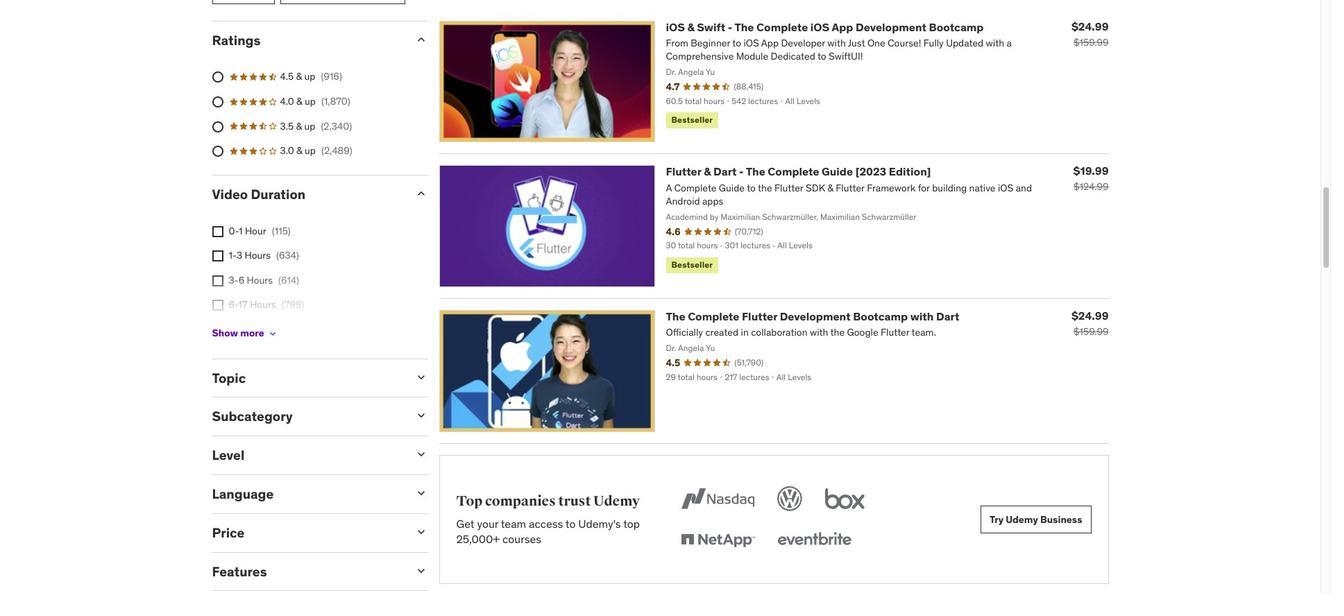 Task type: describe. For each thing, give the bounding box(es) containing it.
small image for subcategory
[[414, 409, 428, 423]]

25,000+
[[457, 533, 500, 546]]

1
[[239, 225, 243, 237]]

topic button
[[212, 370, 403, 387]]

(2,489)
[[321, 145, 353, 157]]

1 horizontal spatial development
[[856, 20, 927, 34]]

3-6 hours (614)
[[229, 274, 299, 287]]

ios & swift - the complete ios app development bootcamp link
[[666, 20, 984, 34]]

- for dart
[[740, 165, 744, 179]]

4.5 & up (916)
[[280, 70, 342, 83]]

small image for video duration
[[414, 187, 428, 201]]

netapp image
[[679, 526, 759, 556]]

hours for 3-6 hours
[[247, 274, 273, 287]]

hours right 17+
[[246, 324, 272, 336]]

(115)
[[272, 225, 291, 237]]

2 ios from the left
[[811, 20, 830, 34]]

up for 3.5 & up
[[305, 120, 316, 132]]

access
[[529, 517, 563, 531]]

& for 4.5
[[296, 70, 302, 83]]

0 horizontal spatial development
[[780, 310, 851, 324]]

top
[[457, 493, 483, 510]]

up for 3.0 & up
[[305, 145, 316, 157]]

trust
[[559, 493, 591, 510]]

3.5
[[280, 120, 294, 132]]

$24.99 $159.99 for the complete flutter development bootcamp with dart
[[1072, 309, 1109, 338]]

app
[[832, 20, 854, 34]]

$124.99
[[1074, 181, 1109, 193]]

the for swift
[[735, 20, 754, 34]]

small image for price
[[414, 526, 428, 539]]

more
[[240, 327, 264, 340]]

udemy's
[[579, 517, 621, 531]]

17+ hours
[[229, 324, 272, 336]]

courses
[[503, 533, 542, 546]]

your
[[477, 517, 499, 531]]

$159.99 for ios & swift - the complete ios app development bootcamp
[[1074, 36, 1109, 48]]

video
[[212, 186, 248, 203]]

swift
[[697, 20, 726, 34]]

complete for ios
[[757, 20, 809, 34]]

& for 4.0
[[297, 95, 303, 108]]

6-17 hours (799)
[[229, 299, 304, 311]]

to
[[566, 517, 576, 531]]

0 vertical spatial bootcamp
[[930, 20, 984, 34]]

small image for ratings
[[414, 32, 428, 46]]

try
[[990, 514, 1004, 526]]

the complete flutter development bootcamp with dart
[[666, 310, 960, 324]]

(1,870)
[[321, 95, 351, 108]]

3.5 & up (2,340)
[[280, 120, 352, 132]]

0-1 hour (115)
[[229, 225, 291, 237]]

1-
[[229, 249, 237, 262]]

(2,340)
[[321, 120, 352, 132]]

$24.99 for ios & swift - the complete ios app development bootcamp
[[1072, 19, 1109, 33]]

language button
[[212, 486, 403, 503]]

6
[[239, 274, 245, 287]]

box image
[[822, 484, 869, 515]]

the for dart
[[746, 165, 766, 179]]

show more
[[212, 327, 264, 340]]

3
[[237, 249, 242, 262]]

$159.99 for the complete flutter development bootcamp with dart
[[1074, 326, 1109, 338]]

1-3 hours (634)
[[229, 249, 299, 262]]

xsmall image inside "show more" button
[[267, 328, 278, 339]]

0 horizontal spatial xsmall image
[[212, 251, 223, 262]]

the complete flutter development bootcamp with dart link
[[666, 310, 960, 324]]

flutter & dart - the complete guide [2023 edition] link
[[666, 165, 932, 179]]

6-
[[229, 299, 239, 311]]

level button
[[212, 447, 403, 464]]

$19.99
[[1074, 164, 1109, 178]]

price button
[[212, 525, 403, 542]]

(799)
[[282, 299, 304, 311]]

companies
[[485, 493, 556, 510]]

small image for level
[[414, 448, 428, 462]]

show
[[212, 327, 238, 340]]



Task type: vqa. For each thing, say whether or not it's contained in the screenshot.
the "1 article"
no



Task type: locate. For each thing, give the bounding box(es) containing it.
xsmall image left 6- at the left of page
[[212, 300, 223, 311]]

1 vertical spatial dart
[[937, 310, 960, 324]]

&
[[688, 20, 695, 34], [296, 70, 302, 83], [297, 95, 303, 108], [296, 120, 302, 132], [297, 145, 303, 157], [704, 165, 711, 179]]

xsmall image right more
[[267, 328, 278, 339]]

0 vertical spatial the
[[735, 20, 754, 34]]

1 vertical spatial flutter
[[742, 310, 778, 324]]

up right 3.0
[[305, 145, 316, 157]]

4.0
[[280, 95, 294, 108]]

0 vertical spatial development
[[856, 20, 927, 34]]

2 $24.99 from the top
[[1072, 309, 1109, 323]]

0 horizontal spatial dart
[[714, 165, 737, 179]]

up for 4.5 & up
[[305, 70, 316, 83]]

1 vertical spatial xsmall image
[[212, 276, 223, 287]]

$159.99
[[1074, 36, 1109, 48], [1074, 326, 1109, 338]]

udemy up top
[[594, 493, 640, 510]]

2 $24.99 $159.99 from the top
[[1072, 309, 1109, 338]]

features
[[212, 564, 267, 580]]

small image for language
[[414, 487, 428, 501]]

small image for features
[[414, 564, 428, 578]]

& for 3.5
[[296, 120, 302, 132]]

the
[[735, 20, 754, 34], [746, 165, 766, 179], [666, 310, 686, 324]]

0 vertical spatial -
[[728, 20, 733, 34]]

2 vertical spatial complete
[[688, 310, 740, 324]]

0-
[[229, 225, 239, 237]]

4 small image from the top
[[414, 564, 428, 578]]

0 horizontal spatial -
[[728, 20, 733, 34]]

1 vertical spatial complete
[[768, 165, 820, 179]]

1 small image from the top
[[414, 32, 428, 46]]

0 vertical spatial xsmall image
[[212, 226, 223, 237]]

$24.99 $159.99 for ios & swift - the complete ios app development bootcamp
[[1072, 19, 1109, 48]]

xsmall image left 1-
[[212, 251, 223, 262]]

& for ios
[[688, 20, 695, 34]]

2 small image from the top
[[414, 371, 428, 384]]

1 horizontal spatial xsmall image
[[267, 328, 278, 339]]

0 vertical spatial flutter
[[666, 165, 702, 179]]

complete for guide
[[768, 165, 820, 179]]

1 horizontal spatial -
[[740, 165, 744, 179]]

duration
[[251, 186, 306, 203]]

3.0
[[280, 145, 294, 157]]

hours right 3
[[245, 249, 271, 262]]

development
[[856, 20, 927, 34], [780, 310, 851, 324]]

1 vertical spatial $24.99
[[1072, 309, 1109, 323]]

xsmall image left 0-
[[212, 226, 223, 237]]

flutter & dart - the complete guide [2023 edition]
[[666, 165, 932, 179]]

3-
[[229, 274, 239, 287]]

0 horizontal spatial bootcamp
[[854, 310, 908, 324]]

price
[[212, 525, 245, 542]]

udemy right try
[[1006, 514, 1039, 526]]

3 xsmall image from the top
[[212, 300, 223, 311]]

1 $24.99 from the top
[[1072, 19, 1109, 33]]

hours right 6
[[247, 274, 273, 287]]

team
[[501, 517, 526, 531]]

2 vertical spatial xsmall image
[[212, 300, 223, 311]]

1 small image from the top
[[414, 187, 428, 201]]

$24.99 $159.99
[[1072, 19, 1109, 48], [1072, 309, 1109, 338]]

subcategory
[[212, 409, 293, 425]]

eventbrite image
[[775, 526, 855, 556]]

udemy inside top companies trust udemy get your team access to udemy's top 25,000+ courses
[[594, 493, 640, 510]]

-
[[728, 20, 733, 34], [740, 165, 744, 179]]

xsmall image for 6-
[[212, 300, 223, 311]]

with
[[911, 310, 934, 324]]

small image
[[414, 32, 428, 46], [414, 371, 428, 384], [414, 448, 428, 462], [414, 564, 428, 578]]

$24.99
[[1072, 19, 1109, 33], [1072, 309, 1109, 323]]

1 vertical spatial the
[[746, 165, 766, 179]]

3.0 & up (2,489)
[[280, 145, 353, 157]]

up for 4.0 & up
[[305, 95, 316, 108]]

xsmall image
[[212, 226, 223, 237], [212, 276, 223, 287], [212, 300, 223, 311]]

ratings
[[212, 32, 261, 48]]

1 vertical spatial udemy
[[1006, 514, 1039, 526]]

(916)
[[321, 70, 342, 83]]

0 vertical spatial $24.99
[[1072, 19, 1109, 33]]

features button
[[212, 564, 403, 580]]

video duration
[[212, 186, 306, 203]]

1 horizontal spatial dart
[[937, 310, 960, 324]]

1 $24.99 $159.99 from the top
[[1072, 19, 1109, 48]]

xsmall image for 0-
[[212, 226, 223, 237]]

ios left app
[[811, 20, 830, 34]]

get
[[457, 517, 475, 531]]

0 horizontal spatial ios
[[666, 20, 685, 34]]

up right 4.0
[[305, 95, 316, 108]]

bootcamp
[[930, 20, 984, 34], [854, 310, 908, 324]]

2 small image from the top
[[414, 409, 428, 423]]

1 vertical spatial -
[[740, 165, 744, 179]]

& for flutter
[[704, 165, 711, 179]]

top companies trust udemy get your team access to udemy's top 25,000+ courses
[[457, 493, 640, 546]]

subcategory button
[[212, 409, 403, 425]]

topic
[[212, 370, 246, 387]]

complete
[[757, 20, 809, 34], [768, 165, 820, 179], [688, 310, 740, 324]]

3 small image from the top
[[414, 487, 428, 501]]

business
[[1041, 514, 1083, 526]]

hours right '17'
[[250, 299, 276, 311]]

hours for 6-17 hours
[[250, 299, 276, 311]]

0 vertical spatial udemy
[[594, 493, 640, 510]]

small image for topic
[[414, 371, 428, 384]]

1 vertical spatial bootcamp
[[854, 310, 908, 324]]

hours for 1-3 hours
[[245, 249, 271, 262]]

show more button
[[212, 320, 278, 348]]

1 vertical spatial $24.99 $159.99
[[1072, 309, 1109, 338]]

try udemy business
[[990, 514, 1083, 526]]

xsmall image for 3-
[[212, 276, 223, 287]]

$19.99 $124.99
[[1074, 164, 1109, 193]]

1 horizontal spatial udemy
[[1006, 514, 1039, 526]]

1 xsmall image from the top
[[212, 226, 223, 237]]

language
[[212, 486, 274, 503]]

hour
[[245, 225, 266, 237]]

1 vertical spatial xsmall image
[[267, 328, 278, 339]]

0 vertical spatial complete
[[757, 20, 809, 34]]

video duration button
[[212, 186, 403, 203]]

0 vertical spatial dart
[[714, 165, 737, 179]]

& for 3.0
[[297, 145, 303, 157]]

0 vertical spatial xsmall image
[[212, 251, 223, 262]]

xsmall image
[[212, 251, 223, 262], [267, 328, 278, 339]]

edition]
[[889, 165, 932, 179]]

1 ios from the left
[[666, 20, 685, 34]]

1 horizontal spatial flutter
[[742, 310, 778, 324]]

2 $159.99 from the top
[[1074, 326, 1109, 338]]

1 vertical spatial development
[[780, 310, 851, 324]]

up
[[305, 70, 316, 83], [305, 95, 316, 108], [305, 120, 316, 132], [305, 145, 316, 157]]

0 horizontal spatial flutter
[[666, 165, 702, 179]]

top
[[624, 517, 640, 531]]

up right 3.5
[[305, 120, 316, 132]]

level
[[212, 447, 245, 464]]

17
[[239, 299, 248, 311]]

udemy
[[594, 493, 640, 510], [1006, 514, 1039, 526]]

ios left swift
[[666, 20, 685, 34]]

flutter
[[666, 165, 702, 179], [742, 310, 778, 324]]

4.5
[[280, 70, 294, 83]]

xsmall image left 3-
[[212, 276, 223, 287]]

guide
[[822, 165, 854, 179]]

ios
[[666, 20, 685, 34], [811, 20, 830, 34]]

17+
[[229, 324, 244, 336]]

0 vertical spatial $159.99
[[1074, 36, 1109, 48]]

ios & swift - the complete ios app development bootcamp
[[666, 20, 984, 34]]

1 vertical spatial $159.99
[[1074, 326, 1109, 338]]

4.0 & up (1,870)
[[280, 95, 351, 108]]

1 horizontal spatial bootcamp
[[930, 20, 984, 34]]

ratings button
[[212, 32, 403, 48]]

2 vertical spatial the
[[666, 310, 686, 324]]

3 small image from the top
[[414, 448, 428, 462]]

volkswagen image
[[775, 484, 806, 515]]

(614)
[[279, 274, 299, 287]]

0 horizontal spatial udemy
[[594, 493, 640, 510]]

small image
[[414, 187, 428, 201], [414, 409, 428, 423], [414, 487, 428, 501], [414, 526, 428, 539]]

- for swift
[[728, 20, 733, 34]]

0 vertical spatial $24.99 $159.99
[[1072, 19, 1109, 48]]

dart
[[714, 165, 737, 179], [937, 310, 960, 324]]

$24.99 for the complete flutter development bootcamp with dart
[[1072, 309, 1109, 323]]

1 $159.99 from the top
[[1074, 36, 1109, 48]]

[2023
[[856, 165, 887, 179]]

4 small image from the top
[[414, 526, 428, 539]]

1 horizontal spatial ios
[[811, 20, 830, 34]]

hours
[[245, 249, 271, 262], [247, 274, 273, 287], [250, 299, 276, 311], [246, 324, 272, 336]]

2 xsmall image from the top
[[212, 276, 223, 287]]

nasdaq image
[[679, 484, 759, 515]]

try udemy business link
[[981, 506, 1092, 534]]

(634)
[[276, 249, 299, 262]]

up left (916)
[[305, 70, 316, 83]]



